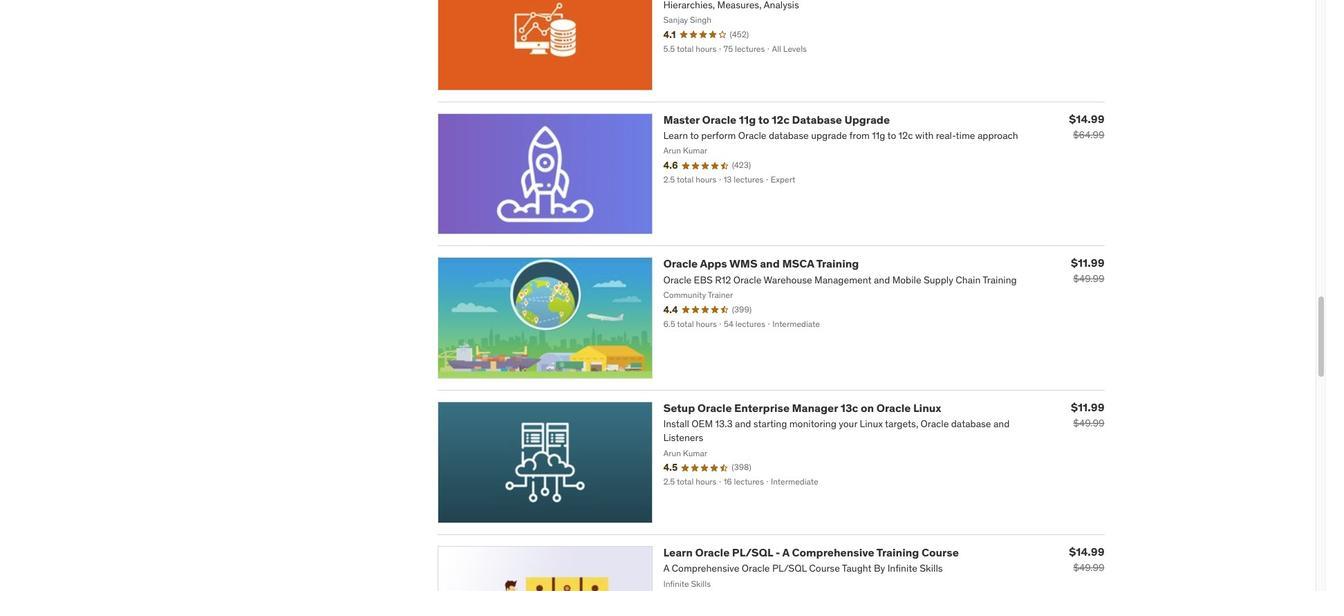 Task type: describe. For each thing, give the bounding box(es) containing it.
wms
[[730, 257, 758, 271]]

$64.99
[[1073, 128, 1105, 141]]

oracle for master
[[702, 112, 737, 126]]

$49.99 for course
[[1073, 562, 1105, 574]]

1 $49.99 from the top
[[1073, 273, 1105, 285]]

12c
[[772, 112, 790, 126]]

1 horizontal spatial training
[[877, 546, 919, 559]]

oracle for learn
[[695, 546, 730, 559]]

upgrade
[[845, 112, 890, 126]]

enterprise
[[734, 401, 790, 415]]

master oracle 11g to 12c database upgrade
[[664, 112, 890, 126]]

$14.99 $64.99
[[1069, 112, 1105, 141]]

master
[[664, 112, 700, 126]]

msca
[[782, 257, 814, 271]]

a
[[782, 546, 790, 559]]

$14.99 for learn oracle pl/sql - a comprehensive training course
[[1069, 545, 1105, 559]]

oracle for setup
[[698, 401, 732, 415]]

oracle apps wms and msca training
[[664, 257, 859, 271]]

11g
[[739, 112, 756, 126]]

master oracle 11g to 12c database upgrade link
[[664, 112, 890, 126]]

oracle right on
[[877, 401, 911, 415]]

on
[[861, 401, 874, 415]]

oracle left apps on the right of the page
[[664, 257, 698, 271]]



Task type: vqa. For each thing, say whether or not it's contained in the screenshot.


Task type: locate. For each thing, give the bounding box(es) containing it.
2 vertical spatial $49.99
[[1073, 562, 1105, 574]]

2 $49.99 from the top
[[1073, 417, 1105, 430]]

$11.99 for setup oracle enterprise manager 13c on oracle linux
[[1071, 401, 1105, 414]]

$11.99 $49.99 for setup oracle enterprise manager 13c on oracle linux
[[1071, 401, 1105, 430]]

$11.99 $49.99
[[1071, 256, 1105, 285], [1071, 401, 1105, 430]]

training left course
[[877, 546, 919, 559]]

1 vertical spatial $14.99
[[1069, 545, 1105, 559]]

$14.99 for master oracle 11g to 12c database upgrade
[[1069, 112, 1105, 126]]

setup oracle enterprise manager 13c on oracle linux
[[664, 401, 942, 415]]

1 $11.99 from the top
[[1071, 256, 1105, 270]]

oracle apps wms and msca training link
[[664, 257, 859, 271]]

learn oracle pl/sql - a comprehensive training course link
[[664, 546, 959, 559]]

13c
[[841, 401, 858, 415]]

0 vertical spatial $11.99
[[1071, 256, 1105, 270]]

$14.99 $49.99
[[1069, 545, 1105, 574]]

1 vertical spatial $49.99
[[1073, 417, 1105, 430]]

$49.99 inside $14.99 $49.99
[[1073, 562, 1105, 574]]

$49.99
[[1073, 273, 1105, 285], [1073, 417, 1105, 430], [1073, 562, 1105, 574]]

2 $14.99 from the top
[[1069, 545, 1105, 559]]

oracle right learn
[[695, 546, 730, 559]]

and
[[760, 257, 780, 271]]

setup oracle enterprise manager 13c on oracle linux link
[[664, 401, 942, 415]]

learn
[[664, 546, 693, 559]]

0 horizontal spatial training
[[817, 257, 859, 271]]

training right msca
[[817, 257, 859, 271]]

2 $11.99 from the top
[[1071, 401, 1105, 414]]

$14.99
[[1069, 112, 1105, 126], [1069, 545, 1105, 559]]

oracle left 11g
[[702, 112, 737, 126]]

1 vertical spatial $11.99
[[1071, 401, 1105, 414]]

0 vertical spatial $14.99
[[1069, 112, 1105, 126]]

linux
[[914, 401, 942, 415]]

1 $14.99 from the top
[[1069, 112, 1105, 126]]

database
[[792, 112, 842, 126]]

3 $49.99 from the top
[[1073, 562, 1105, 574]]

0 vertical spatial $11.99 $49.99
[[1071, 256, 1105, 285]]

$11.99
[[1071, 256, 1105, 270], [1071, 401, 1105, 414]]

0 vertical spatial $49.99
[[1073, 273, 1105, 285]]

learn oracle pl/sql - a comprehensive training course
[[664, 546, 959, 559]]

oracle right setup
[[698, 401, 732, 415]]

course
[[922, 546, 959, 559]]

oracle
[[702, 112, 737, 126], [664, 257, 698, 271], [698, 401, 732, 415], [877, 401, 911, 415], [695, 546, 730, 559]]

1 $11.99 $49.99 from the top
[[1071, 256, 1105, 285]]

pl/sql
[[732, 546, 773, 559]]

setup
[[664, 401, 695, 415]]

1 vertical spatial $11.99 $49.99
[[1071, 401, 1105, 430]]

-
[[776, 546, 780, 559]]

2 $11.99 $49.99 from the top
[[1071, 401, 1105, 430]]

manager
[[792, 401, 838, 415]]

$49.99 for linux
[[1073, 417, 1105, 430]]

$11.99 $49.99 for oracle apps wms and msca training
[[1071, 256, 1105, 285]]

to
[[759, 112, 770, 126]]

1 vertical spatial training
[[877, 546, 919, 559]]

training
[[817, 257, 859, 271], [877, 546, 919, 559]]

apps
[[700, 257, 727, 271]]

comprehensive
[[792, 546, 875, 559]]

0 vertical spatial training
[[817, 257, 859, 271]]

$11.99 for oracle apps wms and msca training
[[1071, 256, 1105, 270]]



